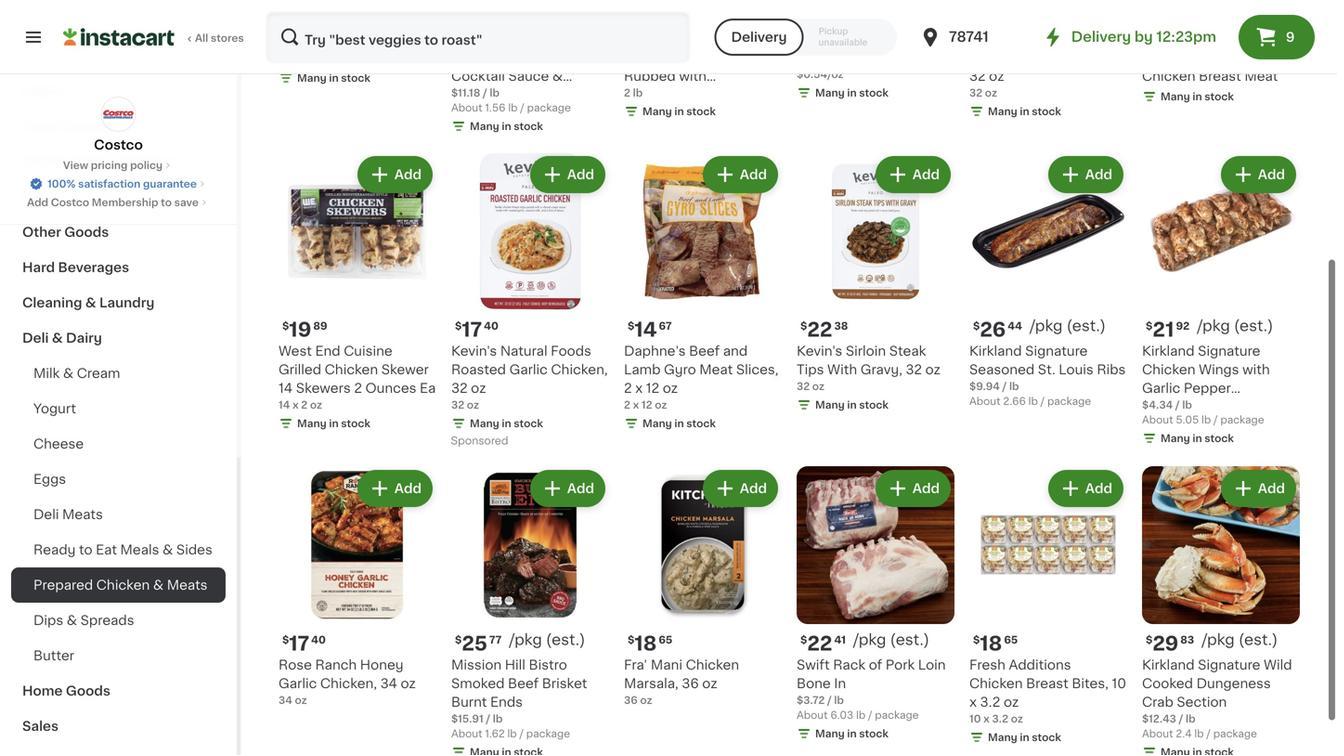 Task type: describe. For each thing, give the bounding box(es) containing it.
with inside kirkland signature shrimp tray with cocktail sauce & lemon
[[532, 51, 560, 64]]

section
[[1177, 696, 1228, 709]]

1 vertical spatial 12
[[642, 400, 653, 410]]

1 vertical spatial 14
[[279, 382, 293, 395]]

/ right 2.4
[[1207, 729, 1211, 739]]

with inside kirkland signature smoked pulled pork, rubbed with seasonings, 32 oz
[[679, 70, 707, 83]]

costco link
[[94, 97, 143, 154]]

kevin's for 22
[[797, 345, 843, 358]]

add button for swift rack of pork loin bone in
[[878, 472, 950, 505]]

0 vertical spatial to
[[161, 197, 172, 208]]

/pkg for 26
[[1030, 319, 1063, 334]]

hand
[[1264, 33, 1300, 46]]

add button for kirkland signature seasoned st. louis ribs
[[1051, 158, 1122, 191]]

policy
[[130, 160, 163, 170]]

with
[[828, 363, 858, 376]]

0 vertical spatial 3.2
[[981, 696, 1001, 709]]

eggs link
[[11, 462, 226, 497]]

many down $0.54/oz
[[816, 88, 845, 98]]

meat inside kirkland signature hand pulled rotisserie chicken breast meat
[[1245, 70, 1279, 83]]

garlic inside "kirkland signature chicken wings with garlic pepper seasoning (uncooked)"
[[1143, 382, 1181, 395]]

40 for rose ranch honey garlic chicken, 34 oz
[[311, 635, 326, 645]]

skewers
[[296, 382, 351, 395]]

mission
[[452, 659, 502, 672]]

ends
[[491, 696, 523, 709]]

/ right 5.05
[[1214, 415, 1219, 425]]

add button for daphne's beef and lamb gyro meat slices, 2 x 12 oz
[[705, 158, 777, 191]]

sales
[[22, 720, 59, 733]]

kirkland for kirkland signature beef pot roast with gravy $0.54/oz
[[797, 33, 850, 46]]

ready to eat meals & sides
[[33, 544, 213, 557]]

prepared chicken & meats link
[[11, 568, 226, 603]]

in down kirkland signature rotisserie chicken on the left top
[[329, 73, 339, 83]]

wine link
[[11, 179, 226, 215]]

1 horizontal spatial natural
[[1019, 33, 1066, 46]]

guarantee
[[143, 179, 197, 189]]

paper goods
[[22, 120, 109, 133]]

& inside "link"
[[70, 155, 81, 168]]

cleaning & laundry link
[[11, 285, 226, 321]]

prepared
[[33, 579, 93, 592]]

1.56
[[485, 103, 506, 113]]

0 vertical spatial 34
[[381, 677, 398, 690]]

in down "6.03"
[[848, 729, 857, 739]]

kirkland signature shrimp tray with cocktail sauce & lemon
[[452, 33, 570, 101]]

prepared chicken & meats
[[33, 579, 208, 592]]

signature for rotisserie
[[335, 33, 397, 46]]

add button for west end cuisine grilled chicken skewer 14 skewers 2 ounces ea
[[359, 158, 431, 191]]

$ 22 41 /pkg (est.)
[[801, 633, 930, 654]]

0 vertical spatial 36
[[682, 677, 699, 690]]

lb up 1.56 in the top left of the page
[[490, 88, 500, 98]]

lb right 5.05
[[1202, 415, 1212, 425]]

$29.83 per package (estimated) element
[[1143, 632, 1301, 656]]

$ 25 77 /pkg (est.)
[[455, 633, 586, 654]]

0 horizontal spatial 10
[[970, 714, 982, 724]]

product group containing 29
[[1143, 466, 1301, 755]]

add for fra' mani chicken marsala, 36 oz
[[740, 482, 767, 495]]

add button for mission hill bistro smoked beef brisket burnt ends
[[532, 472, 604, 505]]

about inside $11.18 / lb about 1.56 lb / package
[[452, 103, 483, 113]]

21 inside $ 21 92 /pkg (est.)
[[1153, 320, 1175, 340]]

$8.70 per pound element
[[797, 6, 955, 30]]

/ up 1.56 in the top left of the page
[[483, 88, 487, 98]]

/pkg for 22
[[854, 633, 887, 648]]

skewer
[[382, 363, 429, 376]]

0 horizontal spatial to
[[79, 544, 92, 557]]

many down 'seasonings,'
[[643, 106, 672, 117]]

paper
[[22, 120, 62, 133]]

mani
[[651, 659, 683, 672]]

(est.) for 25
[[546, 633, 586, 648]]

kirkland for kirkland signature hand pulled rotisserie chicken breast meat
[[1143, 33, 1195, 46]]

kirkland signature smoked pulled pork, rubbed with seasonings, 32 oz
[[624, 33, 758, 101]]

1 vertical spatial kevin's natural foods roasted garlic chicken, 32 oz 32 oz
[[452, 345, 608, 410]]

$ 17 40 for kevin's natural foods roasted garlic chicken, 32 oz
[[455, 320, 499, 340]]

many in stock down $0.54/oz
[[816, 88, 889, 98]]

grilled
[[279, 363, 322, 376]]

$15.91
[[452, 714, 484, 724]]

lb up 2.4
[[1186, 714, 1196, 724]]

with inside kirkland signature beef pot roast with gravy $0.54/oz
[[864, 51, 892, 64]]

laundry
[[99, 296, 155, 309]]

in down 'seasonings,'
[[675, 106, 684, 117]]

fresh
[[970, 659, 1006, 672]]

honey
[[360, 659, 404, 672]]

pricing
[[91, 160, 128, 170]]

/pkg for 21
[[1198, 319, 1231, 334]]

many down kirkland signature rotisserie chicken on the left top
[[297, 73, 327, 83]]

milk & cream link
[[11, 356, 226, 391]]

21 inside $ 6 21
[[305, 9, 316, 19]]

many in stock down fresh additions chicken breast bites, 10 x 3.2 oz 10 x 3.2 oz
[[989, 733, 1062, 743]]

lb up 2.66
[[1010, 381, 1020, 392]]

stores
[[211, 33, 244, 43]]

70
[[823, 9, 836, 19]]

many down skewers
[[297, 419, 327, 429]]

seasoning
[[1143, 400, 1211, 413]]

mission hill bistro smoked beef brisket burnt ends $15.91 / lb about 1.62 lb / package
[[452, 659, 588, 739]]

in
[[835, 677, 847, 690]]

ready to eat meals & sides link
[[11, 532, 226, 568]]

delivery button
[[715, 19, 804, 56]]

$ 18 65 for fresh additions chicken breast bites, 10 x 3.2 oz
[[974, 634, 1018, 654]]

health & personal care
[[22, 155, 178, 168]]

17 inside $ 17 44 /pkg (est.)
[[462, 8, 482, 27]]

add for kevin's sirloin steak tips with gravy, 32 oz
[[913, 168, 940, 181]]

lb right 1.56 in the top left of the page
[[508, 103, 518, 113]]

lb right 2.66
[[1029, 396, 1039, 406]]

/pkg for 25
[[509, 633, 542, 648]]

additions
[[1009, 659, 1072, 672]]

kevin's for 17
[[452, 345, 497, 358]]

in up sponsored badge image
[[502, 419, 512, 429]]

17 for kevin's natural foods roasted garlic chicken, 32 oz
[[462, 320, 482, 340]]

louis
[[1059, 363, 1094, 376]]

wings
[[1199, 363, 1240, 376]]

$ inside $ 25 77 /pkg (est.)
[[455, 635, 462, 645]]

$4.34 / lb about 5.05 lb / package
[[1143, 400, 1265, 425]]

add for daphne's beef and lamb gyro meat slices, 2 x 12 oz
[[740, 168, 767, 181]]

beef inside 'mission hill bistro smoked beef brisket burnt ends $15.91 / lb about 1.62 lb / package'
[[508, 677, 539, 690]]

22 for $ 22 41 /pkg (est.)
[[808, 634, 833, 654]]

rotisserie inside kirkland signature hand pulled rotisserie chicken breast meat
[[1187, 51, 1252, 64]]

& left dairy
[[52, 332, 63, 345]]

product group containing 26
[[970, 152, 1128, 409]]

satisfaction
[[78, 179, 141, 189]]

many in stock down 1.56 in the top left of the page
[[470, 121, 543, 131]]

in down 5.05
[[1193, 433, 1203, 444]]

package inside swift rack of pork loin bone in $3.72 / lb about 6.03 lb / package
[[875, 710, 919, 720]]

$22.41 per package (estimated) element
[[797, 632, 955, 656]]

many in stock down kirkland signature rotisserie chicken on the left top
[[297, 73, 371, 83]]

service type group
[[715, 19, 898, 56]]

oz inside kirkland signature smoked pulled pork, rubbed with seasonings, 32 oz
[[727, 88, 742, 101]]

$0.54/oz
[[797, 69, 844, 79]]

$ 21 92 /pkg (est.)
[[1146, 319, 1274, 340]]

(uncooked)
[[1215, 400, 1292, 413]]

$17.44 per package (estimated) element
[[452, 6, 609, 30]]

product group containing 14
[[624, 152, 782, 435]]

& right dips
[[67, 614, 77, 627]]

about inside kirkland signature wild cooked dungeness crab section $12.43 / lb about 2.4 lb / package
[[1143, 729, 1174, 739]]

0 vertical spatial chicken,
[[1070, 51, 1127, 64]]

in down kirkland signature hand pulled rotisserie chicken breast meat
[[1193, 92, 1203, 102]]

& down beverages
[[85, 296, 96, 309]]

chicken inside kirkland signature hand pulled rotisserie chicken breast meat
[[1143, 70, 1196, 83]]

$ 18 65 for fra' mani chicken marsala, 36 oz
[[628, 634, 673, 654]]

product group containing 21
[[1143, 152, 1301, 450]]

costco logo image
[[101, 97, 136, 132]]

lb up "6.03"
[[835, 695, 844, 706]]

$ inside $ 14 67
[[628, 321, 635, 331]]

signature for wild
[[1199, 659, 1261, 672]]

9 button
[[1239, 15, 1316, 59]]

add button for rose ranch honey garlic chicken, 34 oz
[[359, 472, 431, 505]]

1 vertical spatial natural
[[501, 345, 548, 358]]

29
[[1153, 634, 1179, 654]]

dips & spreads
[[33, 614, 134, 627]]

67
[[659, 321, 672, 331]]

slices,
[[737, 363, 779, 376]]

/ right 1.62
[[520, 729, 524, 739]]

pulled for pork,
[[681, 51, 722, 64]]

liquor
[[22, 85, 65, 98]]

lb down rubbed on the top
[[633, 88, 643, 98]]

2.4
[[1176, 729, 1193, 739]]

many down 1.56 in the top left of the page
[[470, 121, 500, 131]]

12:23pm
[[1157, 30, 1217, 44]]

gyro
[[664, 363, 696, 376]]

44 for 26
[[1008, 321, 1023, 331]]

many down kirkland signature hand pulled rotisserie chicken breast meat
[[1161, 92, 1191, 102]]

/ up 1.62
[[486, 714, 491, 724]]

1 vertical spatial 3.2
[[993, 714, 1009, 724]]

product group containing 25
[[452, 466, 609, 755]]

$ inside the $ 22 41 /pkg (est.)
[[801, 635, 808, 645]]

sponsored badge image
[[452, 436, 508, 447]]

$ inside $ 22 38
[[801, 321, 808, 331]]

/ right 1.56 in the top left of the page
[[521, 103, 525, 113]]

add costco membership to save
[[27, 197, 199, 208]]

view pricing policy link
[[63, 158, 174, 173]]

1 vertical spatial 34
[[279, 695, 292, 706]]

add for fresh additions chicken breast bites, 10 x 3.2 oz
[[1086, 482, 1113, 495]]

$ inside $ 6 21
[[282, 9, 289, 19]]

lb right "6.03"
[[857, 710, 866, 720]]

/ up 2.4
[[1180, 714, 1184, 724]]

25
[[462, 634, 488, 654]]

& left sides
[[163, 544, 173, 557]]

2 horizontal spatial kevin's
[[970, 33, 1016, 46]]

/ right "6.03"
[[869, 710, 873, 720]]

butter link
[[11, 638, 226, 674]]

add button for kirkland signature wild cooked dungeness crab section
[[1223, 472, 1295, 505]]

signature for seasoned
[[1026, 345, 1088, 358]]

lb up 5.05
[[1183, 400, 1193, 410]]

$ 17 44 /pkg (est.)
[[455, 7, 583, 27]]

many up sponsored badge image
[[470, 419, 500, 429]]

save
[[174, 197, 199, 208]]

home goods
[[22, 685, 110, 698]]

about inside kirkland signature seasoned st. louis ribs $9.94 / lb about 2.66 lb / package
[[970, 396, 1001, 406]]

22 for $ 22 38
[[808, 320, 833, 340]]

delivery for delivery by 12:23pm
[[1072, 30, 1132, 44]]

package inside $11.18 / lb about 1.56 lb / package
[[527, 103, 571, 113]]

bistro
[[529, 659, 567, 672]]

chicken inside "kirkland signature chicken wings with garlic pepper seasoning (uncooked)"
[[1143, 363, 1196, 376]]

signature for beef
[[853, 33, 916, 46]]

many in stock down 78741 popup button
[[989, 106, 1062, 117]]

many in stock down skewers
[[297, 419, 371, 429]]

instacart logo image
[[63, 26, 175, 48]]

Search field
[[268, 13, 689, 61]]

add for west end cuisine grilled chicken skewer 14 skewers 2 ounces ea
[[395, 168, 422, 181]]

many in stock down "6.03"
[[816, 729, 889, 739]]

& right the milk
[[63, 367, 74, 380]]

cooked
[[1143, 677, 1194, 690]]

78741 button
[[920, 11, 1031, 63]]

ea
[[420, 382, 436, 395]]

in down with
[[848, 400, 857, 410]]

65 for kirkland signature smoked pulled pork, rubbed with seasonings, 32 oz
[[659, 9, 673, 19]]

/ up 5.05
[[1176, 400, 1181, 410]]

lemon
[[452, 88, 496, 101]]

0 horizontal spatial 36
[[624, 695, 638, 706]]

cream
[[77, 367, 120, 380]]

1 horizontal spatial foods
[[1069, 33, 1110, 46]]

tray
[[501, 51, 529, 64]]

rose ranch honey garlic chicken, 34 oz 34 oz
[[279, 659, 416, 706]]

in down fresh additions chicken breast bites, 10 x 3.2 oz 10 x 3.2 oz
[[1020, 733, 1030, 743]]

in down daphne's beef and lamb gyro meat slices, 2 x 12 oz 2 x 12 oz
[[675, 419, 684, 429]]

breast inside kirkland signature hand pulled rotisserie chicken breast meat
[[1199, 70, 1242, 83]]

deli meats
[[33, 508, 103, 521]]

1 vertical spatial foods
[[551, 345, 592, 358]]

kirkland signature wild cooked dungeness crab section $12.43 / lb about 2.4 lb / package
[[1143, 659, 1293, 739]]

membership
[[92, 197, 158, 208]]

lb right 2.4
[[1195, 729, 1205, 739]]

(est.) for 17
[[543, 7, 583, 21]]

lb up 1.62
[[493, 714, 503, 724]]

$ inside $ 8 70
[[801, 9, 808, 19]]

38
[[835, 321, 849, 331]]

in down skewers
[[329, 419, 339, 429]]

many in stock down 5.05
[[1161, 433, 1235, 444]]

many in stock down with
[[816, 400, 889, 410]]

delivery for delivery
[[732, 31, 787, 44]]

lamb
[[624, 363, 661, 376]]

of
[[869, 659, 883, 672]]

many down 5.05
[[1161, 433, 1191, 444]]

chicken inside fresh additions chicken breast bites, 10 x 3.2 oz 10 x 3.2 oz
[[970, 677, 1023, 690]]

eat
[[96, 544, 117, 557]]

all stores link
[[63, 11, 245, 63]]

17 for rose ranch honey garlic chicken, 34 oz
[[289, 634, 310, 654]]

add costco membership to save link
[[27, 195, 210, 210]]



Task type: locate. For each thing, give the bounding box(es) containing it.
0 vertical spatial deli
[[22, 332, 49, 345]]

2 vertical spatial 17
[[289, 634, 310, 654]]

$ 17 40
[[455, 320, 499, 340], [282, 634, 326, 654]]

many in stock down 'seasonings,'
[[643, 106, 716, 117]]

(est.) inside $ 21 92 /pkg (est.)
[[1235, 319, 1274, 334]]

$ inside $ 17 44 /pkg (est.)
[[455, 9, 462, 19]]

0 vertical spatial smoked
[[624, 51, 678, 64]]

2 rotisserie from the left
[[1187, 51, 1252, 64]]

goods right home
[[66, 685, 110, 698]]

many down fresh additions chicken breast bites, 10 x 3.2 oz 10 x 3.2 oz
[[989, 733, 1018, 743]]

0 horizontal spatial 40
[[311, 635, 326, 645]]

dungeness
[[1197, 677, 1272, 690]]

0 horizontal spatial kevin's
[[452, 345, 497, 358]]

& right "sauce"
[[553, 70, 563, 83]]

65 for fresh additions chicken breast bites, 10 x 3.2 oz
[[1005, 635, 1018, 645]]

1 horizontal spatial pulled
[[1143, 51, 1183, 64]]

signature for smoked
[[680, 33, 743, 46]]

pulled down delivery by 12:23pm
[[1143, 51, 1183, 64]]

shrimp
[[452, 51, 498, 64]]

smoked inside 'mission hill bistro smoked beef brisket burnt ends $15.91 / lb about 1.62 lb / package'
[[452, 677, 505, 690]]

signature inside kirkland signature smoked pulled pork, rubbed with seasonings, 32 oz
[[680, 33, 743, 46]]

2 vertical spatial 14
[[279, 400, 290, 410]]

kirkland inside kirkland signature shrimp tray with cocktail sauce & lemon
[[452, 33, 504, 46]]

butter
[[33, 649, 74, 662]]

1 vertical spatial 44
[[1008, 321, 1023, 331]]

foods left daphne's
[[551, 345, 592, 358]]

$ 18 65
[[628, 8, 673, 27], [628, 634, 673, 654], [974, 634, 1018, 654]]

rotisserie
[[279, 51, 344, 64], [1187, 51, 1252, 64]]

yogurt link
[[11, 391, 226, 426]]

2 horizontal spatial beef
[[919, 33, 950, 46]]

0 vertical spatial 21
[[305, 9, 316, 19]]

2 pulled from the left
[[1143, 51, 1183, 64]]

/pkg inside the $ 22 41 /pkg (est.)
[[854, 633, 887, 648]]

cheese
[[33, 438, 84, 451]]

chicken, left lamb
[[551, 363, 608, 376]]

1 vertical spatial deli
[[33, 508, 59, 521]]

0 horizontal spatial beef
[[508, 677, 539, 690]]

/pkg up st. on the right top
[[1030, 319, 1063, 334]]

18 for fra' mani chicken marsala, 36 oz
[[635, 634, 657, 654]]

add button for fresh additions chicken breast bites, 10 x 3.2 oz
[[1051, 472, 1122, 505]]

kirkland inside kirkland signature wild cooked dungeness crab section $12.43 / lb about 2.4 lb / package
[[1143, 659, 1195, 672]]

1 vertical spatial 40
[[311, 635, 326, 645]]

other goods
[[22, 226, 109, 239]]

1 vertical spatial breast
[[1027, 677, 1069, 690]]

beef up gyro
[[689, 345, 720, 358]]

signature inside kirkland signature rotisserie chicken
[[335, 33, 397, 46]]

chicken inside west end cuisine grilled chicken skewer 14 skewers 2 ounces ea 14 x 2 oz
[[325, 363, 378, 376]]

0 horizontal spatial foods
[[551, 345, 592, 358]]

/ right 2.66
[[1041, 396, 1045, 406]]

100%
[[47, 179, 76, 189]]

44 inside $ 17 44 /pkg (est.)
[[484, 9, 499, 19]]

rotisserie down $ 6 21
[[279, 51, 344, 64]]

2 vertical spatial beef
[[508, 677, 539, 690]]

package down pork
[[875, 710, 919, 720]]

kirkland signature chicken wings with garlic pepper seasoning (uncooked)
[[1143, 345, 1292, 413]]

kirkland for kirkland signature seasoned st. louis ribs $9.94 / lb about 2.66 lb / package
[[970, 345, 1022, 358]]

package inside kirkland signature seasoned st. louis ribs $9.94 / lb about 2.66 lb / package
[[1048, 396, 1092, 406]]

0 vertical spatial 40
[[484, 321, 499, 331]]

/ right $3.72
[[828, 695, 832, 706]]

signature for chicken
[[1199, 345, 1261, 358]]

22 left "41"
[[808, 634, 833, 654]]

many down 78741 popup button
[[989, 106, 1018, 117]]

1 horizontal spatial 36
[[682, 677, 699, 690]]

1 vertical spatial 10
[[970, 714, 982, 724]]

hard beverages link
[[11, 250, 226, 285]]

add button for kevin's sirloin steak tips with gravy, 32 oz
[[878, 158, 950, 191]]

1 horizontal spatial 10
[[1112, 677, 1127, 690]]

22 left 38 in the top right of the page
[[808, 320, 833, 340]]

beef inside daphne's beef and lamb gyro meat slices, 2 x 12 oz 2 x 12 oz
[[689, 345, 720, 358]]

18 for kirkland signature smoked pulled pork, rubbed with seasonings, 32 oz
[[635, 8, 657, 27]]

kirkland for kirkland signature chicken wings with garlic pepper seasoning (uncooked)
[[1143, 345, 1195, 358]]

18 up fra'
[[635, 634, 657, 654]]

0 vertical spatial meats
[[62, 508, 103, 521]]

1 vertical spatial 22
[[808, 634, 833, 654]]

lb right 1.62
[[508, 729, 517, 739]]

44 inside $ 26 44 /pkg (est.)
[[1008, 321, 1023, 331]]

21 right 6
[[305, 9, 316, 19]]

kirkland for kirkland signature shrimp tray with cocktail sauce & lemon
[[452, 33, 504, 46]]

$17.40 element
[[970, 6, 1128, 30]]

to left eat
[[79, 544, 92, 557]]

1 horizontal spatial $ 17 40
[[455, 320, 499, 340]]

0 horizontal spatial 44
[[484, 9, 499, 19]]

8
[[808, 8, 821, 27]]

1 vertical spatial 36
[[624, 695, 638, 706]]

1 horizontal spatial roasted
[[970, 51, 1025, 64]]

deli up the milk
[[22, 332, 49, 345]]

delivery up pork,
[[732, 31, 787, 44]]

meat inside daphne's beef and lamb gyro meat slices, 2 x 12 oz 2 x 12 oz
[[700, 363, 733, 376]]

1 vertical spatial meats
[[167, 579, 208, 592]]

1 horizontal spatial kevin's natural foods roasted garlic chicken, 32 oz 32 oz
[[970, 33, 1127, 98]]

1 vertical spatial $ 17 40
[[282, 634, 326, 654]]

add for kirkland signature seasoned st. louis ribs
[[1086, 168, 1113, 181]]

44 right 26
[[1008, 321, 1023, 331]]

signature inside kirkland signature hand pulled rotisserie chicken breast meat
[[1199, 33, 1261, 46]]

0 horizontal spatial roasted
[[452, 363, 506, 376]]

1 horizontal spatial kevin's
[[797, 345, 843, 358]]

1 horizontal spatial costco
[[94, 138, 143, 151]]

signature inside "kirkland signature chicken wings with garlic pepper seasoning (uncooked)"
[[1199, 345, 1261, 358]]

hard
[[22, 261, 55, 274]]

liquor link
[[11, 73, 226, 109]]

/pkg inside $ 25 77 /pkg (est.)
[[509, 633, 542, 648]]

(est.) inside $ 29 83 /pkg (est.)
[[1239, 633, 1279, 648]]

add
[[395, 168, 422, 181], [567, 168, 595, 181], [740, 168, 767, 181], [913, 168, 940, 181], [1086, 168, 1113, 181], [1259, 168, 1286, 181], [27, 197, 48, 208], [395, 482, 422, 495], [567, 482, 595, 495], [740, 482, 767, 495], [913, 482, 940, 495], [1086, 482, 1113, 495], [1259, 482, 1286, 495]]

cocktail
[[452, 70, 505, 83]]

package inside $4.34 / lb about 5.05 lb / package
[[1221, 415, 1265, 425]]

kirkland signature hand pulled rotisserie chicken breast meat
[[1143, 33, 1300, 83]]

kirkland signature beef pot roast with gravy $0.54/oz
[[797, 33, 950, 79]]

1 pulled from the left
[[681, 51, 722, 64]]

1 vertical spatial meat
[[700, 363, 733, 376]]

(est.) inside $ 25 77 /pkg (est.)
[[546, 633, 586, 648]]

/pkg inside $ 29 83 /pkg (est.)
[[1202, 633, 1235, 648]]

(est.) inside $ 17 44 /pkg (est.)
[[543, 7, 583, 21]]

cleaning
[[22, 296, 82, 309]]

65 up mani
[[659, 635, 673, 645]]

/pkg for 29
[[1202, 633, 1235, 648]]

health
[[22, 155, 67, 168]]

many down "6.03"
[[816, 729, 845, 739]]

goods
[[65, 120, 109, 133], [64, 226, 109, 239], [66, 685, 110, 698]]

$ 18 65 for kirkland signature smoked pulled pork, rubbed with seasonings, 32 oz
[[628, 8, 673, 27]]

milk
[[33, 367, 60, 380]]

1 horizontal spatial 40
[[484, 321, 499, 331]]

0 vertical spatial 10
[[1112, 677, 1127, 690]]

meats up eat
[[62, 508, 103, 521]]

$ inside $ 19 89
[[282, 321, 289, 331]]

100% satisfaction guarantee button
[[29, 173, 208, 191]]

signature inside kirkland signature beef pot roast with gravy $0.54/oz
[[853, 33, 916, 46]]

18 up 'fresh'
[[980, 634, 1003, 654]]

$25.77 per package (estimated) element
[[452, 632, 609, 656]]

18 for fresh additions chicken breast bites, 10 x 3.2 oz
[[980, 634, 1003, 654]]

add for swift rack of pork loin bone in
[[913, 482, 940, 495]]

deli
[[22, 332, 49, 345], [33, 508, 59, 521]]

0 horizontal spatial 21
[[305, 9, 316, 19]]

$ 17 40 for rose ranch honey garlic chicken, 34 oz
[[282, 634, 326, 654]]

roasted
[[970, 51, 1025, 64], [452, 363, 506, 376]]

(est.) up "bistro"
[[546, 633, 586, 648]]

rack
[[834, 659, 866, 672]]

12
[[646, 382, 660, 395], [642, 400, 653, 410]]

1 horizontal spatial rotisserie
[[1187, 51, 1252, 64]]

/pkg inside $ 26 44 /pkg (est.)
[[1030, 319, 1063, 334]]

about inside 'mission hill bistro smoked beef brisket burnt ends $15.91 / lb about 1.62 lb / package'
[[452, 729, 483, 739]]

smoked inside kirkland signature smoked pulled pork, rubbed with seasonings, 32 oz
[[624, 51, 678, 64]]

(est.) for 29
[[1239, 633, 1279, 648]]

kirkland for kirkland signature smoked pulled pork, rubbed with seasonings, 32 oz
[[624, 33, 677, 46]]

1 rotisserie from the left
[[279, 51, 344, 64]]

$ 26 44 /pkg (est.)
[[974, 319, 1107, 340]]

/lb
[[844, 7, 864, 21]]

foods
[[1069, 33, 1110, 46], [551, 345, 592, 358]]

chicken inside kirkland signature rotisserie chicken
[[348, 51, 401, 64]]

beef down 'hill'
[[508, 677, 539, 690]]

$26.44 per package (estimated) element
[[970, 318, 1128, 342]]

89
[[313, 321, 328, 331]]

in down 1.56 in the top left of the page
[[502, 121, 512, 131]]

10 right bites,
[[1112, 677, 1127, 690]]

0 horizontal spatial kevin's natural foods roasted garlic chicken, 32 oz 32 oz
[[452, 345, 608, 410]]

/pkg right 83
[[1202, 633, 1235, 648]]

65 for fra' mani chicken marsala, 36 oz
[[659, 635, 673, 645]]

0 horizontal spatial delivery
[[732, 31, 787, 44]]

meats
[[62, 508, 103, 521], [167, 579, 208, 592]]

home goods link
[[11, 674, 226, 709]]

add for mission hill bistro smoked beef brisket burnt ends
[[567, 482, 595, 495]]

kirkland inside kirkland signature seasoned st. louis ribs $9.94 / lb about 2.66 lb / package
[[970, 345, 1022, 358]]

kevin's
[[970, 33, 1016, 46], [452, 345, 497, 358], [797, 345, 843, 358]]

with up "sauce"
[[532, 51, 560, 64]]

0 horizontal spatial natural
[[501, 345, 548, 358]]

pulled inside kirkland signature smoked pulled pork, rubbed with seasonings, 32 oz
[[681, 51, 722, 64]]

1 vertical spatial 21
[[1153, 320, 1175, 340]]

1 vertical spatial chicken,
[[551, 363, 608, 376]]

about inside $4.34 / lb about 5.05 lb / package
[[1143, 415, 1174, 425]]

about inside swift rack of pork loin bone in $3.72 / lb about 6.03 lb / package
[[797, 710, 828, 720]]

0 vertical spatial meat
[[1245, 70, 1279, 83]]

fresh additions chicken breast bites, 10 x 3.2 oz 10 x 3.2 oz
[[970, 659, 1127, 724]]

goods for paper goods
[[65, 120, 109, 133]]

foods down $17.40 'element'
[[1069, 33, 1110, 46]]

in down 78741 popup button
[[1020, 106, 1030, 117]]

pulled inside kirkland signature hand pulled rotisserie chicken breast meat
[[1143, 51, 1183, 64]]

meats down sides
[[167, 579, 208, 592]]

32 inside kirkland signature smoked pulled pork, rubbed with seasonings, 32 oz
[[707, 88, 723, 101]]

deli for deli & dairy
[[22, 332, 49, 345]]

0 vertical spatial 22
[[808, 320, 833, 340]]

$ 6 21
[[282, 8, 316, 27]]

0 vertical spatial breast
[[1199, 70, 1242, 83]]

0 vertical spatial 17
[[462, 8, 482, 27]]

19
[[289, 320, 312, 340]]

40 for kevin's natural foods roasted garlic chicken, 32 oz
[[484, 321, 499, 331]]

garlic inside rose ranch honey garlic chicken, 34 oz 34 oz
[[279, 677, 317, 690]]

st.
[[1038, 363, 1056, 376]]

signature inside kirkland signature seasoned st. louis ribs $9.94 / lb about 2.66 lb / package
[[1026, 345, 1088, 358]]

/pkg inside $ 17 44 /pkg (est.)
[[506, 7, 539, 21]]

0 horizontal spatial meats
[[62, 508, 103, 521]]

chicken inside fra' mani chicken marsala, 36 oz 36 oz
[[686, 659, 740, 672]]

(est.) up louis
[[1067, 319, 1107, 334]]

add for kirkland signature wild cooked dungeness crab section
[[1259, 482, 1286, 495]]

signature inside kirkland signature shrimp tray with cocktail sauce & lemon
[[507, 33, 570, 46]]

kirkland inside kirkland signature rotisserie chicken
[[279, 33, 331, 46]]

1 vertical spatial smoked
[[452, 677, 505, 690]]

$ 18 65 up rubbed on the top
[[628, 8, 673, 27]]

1 horizontal spatial smoked
[[624, 51, 678, 64]]

(est.) inside $ 26 44 /pkg (est.)
[[1067, 319, 1107, 334]]

delivery by 12:23pm
[[1072, 30, 1217, 44]]

$
[[282, 9, 289, 19], [455, 9, 462, 19], [628, 9, 635, 19], [801, 9, 808, 19], [282, 321, 289, 331], [455, 321, 462, 331], [628, 321, 635, 331], [801, 321, 808, 331], [974, 321, 980, 331], [1146, 321, 1153, 331], [282, 635, 289, 645], [455, 635, 462, 645], [628, 635, 635, 645], [801, 635, 808, 645], [974, 635, 980, 645], [1146, 635, 1153, 645]]

delivery inside "button"
[[732, 31, 787, 44]]

kirkland inside kirkland signature hand pulled rotisserie chicken breast meat
[[1143, 33, 1195, 46]]

0 horizontal spatial rotisserie
[[279, 51, 344, 64]]

ready
[[33, 544, 76, 557]]

2 vertical spatial chicken,
[[320, 677, 377, 690]]

0 horizontal spatial chicken,
[[320, 677, 377, 690]]

eggs
[[33, 473, 66, 486]]

0 vertical spatial 14
[[635, 320, 657, 340]]

product group containing 19
[[279, 152, 437, 435]]

signature inside kirkland signature wild cooked dungeness crab section $12.43 / lb about 2.4 lb / package
[[1199, 659, 1261, 672]]

21 left the 92
[[1153, 320, 1175, 340]]

pulled for rotisserie
[[1143, 51, 1183, 64]]

1 vertical spatial goods
[[64, 226, 109, 239]]

meat
[[1245, 70, 1279, 83], [700, 363, 733, 376]]

1 horizontal spatial 44
[[1008, 321, 1023, 331]]

signature for hand
[[1199, 33, 1261, 46]]

0 vertical spatial natural
[[1019, 33, 1066, 46]]

78741
[[950, 30, 989, 44]]

package down (uncooked)
[[1221, 415, 1265, 425]]

package
[[527, 103, 571, 113], [1048, 396, 1092, 406], [1221, 415, 1265, 425], [875, 710, 919, 720], [527, 729, 570, 739], [1214, 729, 1258, 739]]

crab
[[1143, 696, 1174, 709]]

hill
[[505, 659, 526, 672]]

beef inside kirkland signature beef pot roast with gravy $0.54/oz
[[919, 33, 950, 46]]

kirkland for kirkland signature rotisserie chicken
[[279, 33, 331, 46]]

pulled left pork,
[[681, 51, 722, 64]]

1 horizontal spatial to
[[161, 197, 172, 208]]

all stores
[[195, 33, 244, 43]]

wine
[[22, 190, 56, 203]]

breast down 12:23pm
[[1199, 70, 1242, 83]]

chicken, down ranch
[[320, 677, 377, 690]]

0 horizontal spatial $ 17 40
[[282, 634, 326, 654]]

product group
[[279, 152, 437, 435], [452, 152, 609, 452], [624, 152, 782, 435], [797, 152, 955, 416], [970, 152, 1128, 409], [1143, 152, 1301, 450], [279, 466, 437, 708], [452, 466, 609, 755], [624, 466, 782, 708], [797, 466, 955, 745], [970, 466, 1128, 749], [1143, 466, 1301, 755]]

1 vertical spatial beef
[[689, 345, 720, 358]]

1 horizontal spatial delivery
[[1072, 30, 1132, 44]]

with up 'seasonings,'
[[679, 70, 707, 83]]

1 horizontal spatial 21
[[1153, 320, 1175, 340]]

0 vertical spatial beef
[[919, 33, 950, 46]]

in
[[329, 73, 339, 83], [848, 88, 857, 98], [1193, 92, 1203, 102], [675, 106, 684, 117], [1020, 106, 1030, 117], [502, 121, 512, 131], [848, 400, 857, 410], [329, 419, 339, 429], [502, 419, 512, 429], [675, 419, 684, 429], [1193, 433, 1203, 444], [848, 729, 857, 739], [1020, 733, 1030, 743]]

1 horizontal spatial chicken,
[[551, 363, 608, 376]]

0 vertical spatial $ 17 40
[[455, 320, 499, 340]]

$ inside $ 21 92 /pkg (est.)
[[1146, 321, 1153, 331]]

goods for home goods
[[66, 685, 110, 698]]

/pkg inside $ 21 92 /pkg (est.)
[[1198, 319, 1231, 334]]

to down guarantee on the top left of the page
[[161, 197, 172, 208]]

kirkland for kirkland signature wild cooked dungeness crab section $12.43 / lb about 2.4 lb / package
[[1143, 659, 1195, 672]]

(est.) up pork
[[891, 633, 930, 648]]

deli down eggs
[[33, 508, 59, 521]]

in down roast
[[848, 88, 857, 98]]

package down "sauce"
[[527, 103, 571, 113]]

paper goods link
[[11, 109, 226, 144]]

1 horizontal spatial beef
[[689, 345, 720, 358]]

ounces
[[366, 382, 417, 395]]

2 22 from the top
[[808, 634, 833, 654]]

(est.)
[[543, 7, 583, 21], [1067, 319, 1107, 334], [1235, 319, 1274, 334], [546, 633, 586, 648], [891, 633, 930, 648], [1239, 633, 1279, 648]]

$4.34
[[1143, 400, 1174, 410]]

$21.92 per package (estimated) element
[[1143, 318, 1301, 342]]

/pkg up tray
[[506, 7, 539, 21]]

roasted up sponsored badge image
[[452, 363, 506, 376]]

$ inside $ 26 44 /pkg (est.)
[[974, 321, 980, 331]]

83
[[1181, 635, 1195, 645]]

0 horizontal spatial smoked
[[452, 677, 505, 690]]

roast
[[823, 51, 861, 64]]

with inside "kirkland signature chicken wings with garlic pepper seasoning (uncooked)"
[[1243, 363, 1271, 376]]

36 down 'marsala,'
[[624, 695, 638, 706]]

10 down 'fresh'
[[970, 714, 982, 724]]

41
[[835, 635, 846, 645]]

/ down 'seasoned'
[[1003, 381, 1007, 392]]

0 horizontal spatial costco
[[51, 197, 89, 208]]

about down $12.43
[[1143, 729, 1174, 739]]

0 vertical spatial 12
[[646, 382, 660, 395]]

about down '$4.34'
[[1143, 415, 1174, 425]]

& down meals at the bottom
[[153, 579, 164, 592]]

1 vertical spatial roasted
[[452, 363, 506, 376]]

$ inside $ 29 83 /pkg (est.)
[[1146, 635, 1153, 645]]

many in stock up sponsored badge image
[[470, 419, 543, 429]]

1 vertical spatial costco
[[51, 197, 89, 208]]

delivery by 12:23pm link
[[1042, 26, 1217, 48]]

add for kirkland signature chicken wings with garlic pepper seasoning (uncooked)
[[1259, 168, 1286, 181]]

2 horizontal spatial chicken,
[[1070, 51, 1127, 64]]

west end cuisine grilled chicken skewer 14 skewers 2 ounces ea 14 x 2 oz
[[279, 345, 436, 410]]

seasonings,
[[624, 88, 704, 101]]

deli for deli meats
[[33, 508, 59, 521]]

/pkg up of
[[854, 633, 887, 648]]

many down lamb
[[643, 419, 672, 429]]

$ 18 65 up 'fresh'
[[974, 634, 1018, 654]]

loin
[[919, 659, 946, 672]]

beef
[[919, 33, 950, 46], [689, 345, 720, 358], [508, 677, 539, 690]]

0 horizontal spatial 34
[[279, 695, 292, 706]]

about down $3.72
[[797, 710, 828, 720]]

0 horizontal spatial breast
[[1027, 677, 1069, 690]]

breast inside fresh additions chicken breast bites, 10 x 3.2 oz 10 x 3.2 oz
[[1027, 677, 1069, 690]]

21
[[305, 9, 316, 19], [1153, 320, 1175, 340]]

/pkg for 17
[[506, 7, 539, 21]]

package inside 'mission hill bistro smoked beef brisket burnt ends $15.91 / lb about 1.62 lb / package'
[[527, 729, 570, 739]]

1 horizontal spatial meats
[[167, 579, 208, 592]]

None search field
[[266, 11, 691, 63]]

package down brisket
[[527, 729, 570, 739]]

with
[[532, 51, 560, 64], [864, 51, 892, 64], [679, 70, 707, 83], [1243, 363, 1271, 376]]

& inside kirkland signature shrimp tray with cocktail sauce & lemon
[[553, 70, 563, 83]]

brisket
[[542, 677, 588, 690]]

with right wings at right top
[[1243, 363, 1271, 376]]

22 inside the $ 22 41 /pkg (est.)
[[808, 634, 833, 654]]

many in stock down daphne's beef and lamb gyro meat slices, 2 x 12 oz 2 x 12 oz
[[643, 419, 716, 429]]

44 for 17
[[484, 9, 499, 19]]

cuisine
[[344, 345, 393, 358]]

about down $15.91
[[452, 729, 483, 739]]

kevin's natural foods roasted garlic chicken, 32 oz 32 oz
[[970, 33, 1127, 98], [452, 345, 608, 410]]

1 vertical spatial 17
[[462, 320, 482, 340]]

1 22 from the top
[[808, 320, 833, 340]]

1 vertical spatial to
[[79, 544, 92, 557]]

add button for fra' mani chicken marsala, 36 oz
[[705, 472, 777, 505]]

(est.) for 21
[[1235, 319, 1274, 334]]

beef up gravy
[[919, 33, 950, 46]]

0 vertical spatial foods
[[1069, 33, 1110, 46]]

0 vertical spatial roasted
[[970, 51, 1025, 64]]

& up 100%
[[70, 155, 81, 168]]

add for rose ranch honey garlic chicken, 34 oz
[[395, 482, 422, 495]]

many in stock down kirkland signature hand pulled rotisserie chicken breast meat
[[1161, 92, 1235, 102]]

pork,
[[725, 51, 758, 64]]

chicken, down delivery by 12:23pm link
[[1070, 51, 1127, 64]]

(est.) for 22
[[891, 633, 930, 648]]

package down louis
[[1048, 396, 1092, 406]]

meat down and
[[700, 363, 733, 376]]

1 horizontal spatial 34
[[381, 677, 398, 690]]

x inside west end cuisine grilled chicken skewer 14 skewers 2 ounces ea 14 x 2 oz
[[293, 400, 299, 410]]

1 horizontal spatial meat
[[1245, 70, 1279, 83]]

kirkland inside kirkland signature smoked pulled pork, rubbed with seasonings, 32 oz
[[624, 33, 677, 46]]

kirkland inside kirkland signature beef pot roast with gravy $0.54/oz
[[797, 33, 850, 46]]

(est.) inside the $ 22 41 /pkg (est.)
[[891, 633, 930, 648]]

bone
[[797, 677, 831, 690]]

kirkland inside "kirkland signature chicken wings with garlic pepper seasoning (uncooked)"
[[1143, 345, 1195, 358]]

add button for kirkland signature chicken wings with garlic pepper seasoning (uncooked)
[[1223, 158, 1295, 191]]

2 vertical spatial goods
[[66, 685, 110, 698]]

end
[[315, 345, 341, 358]]

rotisserie inside kirkland signature rotisserie chicken
[[279, 51, 344, 64]]

sides
[[176, 544, 213, 557]]

goods for other goods
[[64, 226, 109, 239]]

$9.94
[[970, 381, 1000, 392]]

0 horizontal spatial pulled
[[681, 51, 722, 64]]

36 down mani
[[682, 677, 699, 690]]

0 vertical spatial kevin's natural foods roasted garlic chicken, 32 oz 32 oz
[[970, 33, 1127, 98]]

oz inside west end cuisine grilled chicken skewer 14 skewers 2 ounces ea 14 x 2 oz
[[310, 400, 322, 410]]

kevin's inside "kevin's sirloin steak tips with gravy, 32 oz 32 oz"
[[797, 345, 843, 358]]

natural
[[1019, 33, 1066, 46], [501, 345, 548, 358]]

chicken, inside rose ranch honey garlic chicken, 34 oz 34 oz
[[320, 677, 377, 690]]

goods inside 'link'
[[64, 226, 109, 239]]

44 up shrimp
[[484, 9, 499, 19]]

0 vertical spatial costco
[[94, 138, 143, 151]]

chicken,
[[1070, 51, 1127, 64], [551, 363, 608, 376], [320, 677, 377, 690]]

2 lb
[[624, 88, 643, 98]]

signature for shrimp
[[507, 33, 570, 46]]

(est.) for 26
[[1067, 319, 1107, 334]]

1 horizontal spatial breast
[[1199, 70, 1242, 83]]

smoked up rubbed on the top
[[624, 51, 678, 64]]

package inside kirkland signature wild cooked dungeness crab section $12.43 / lb about 2.4 lb / package
[[1214, 729, 1258, 739]]

many down with
[[816, 400, 845, 410]]



Task type: vqa. For each thing, say whether or not it's contained in the screenshot.


